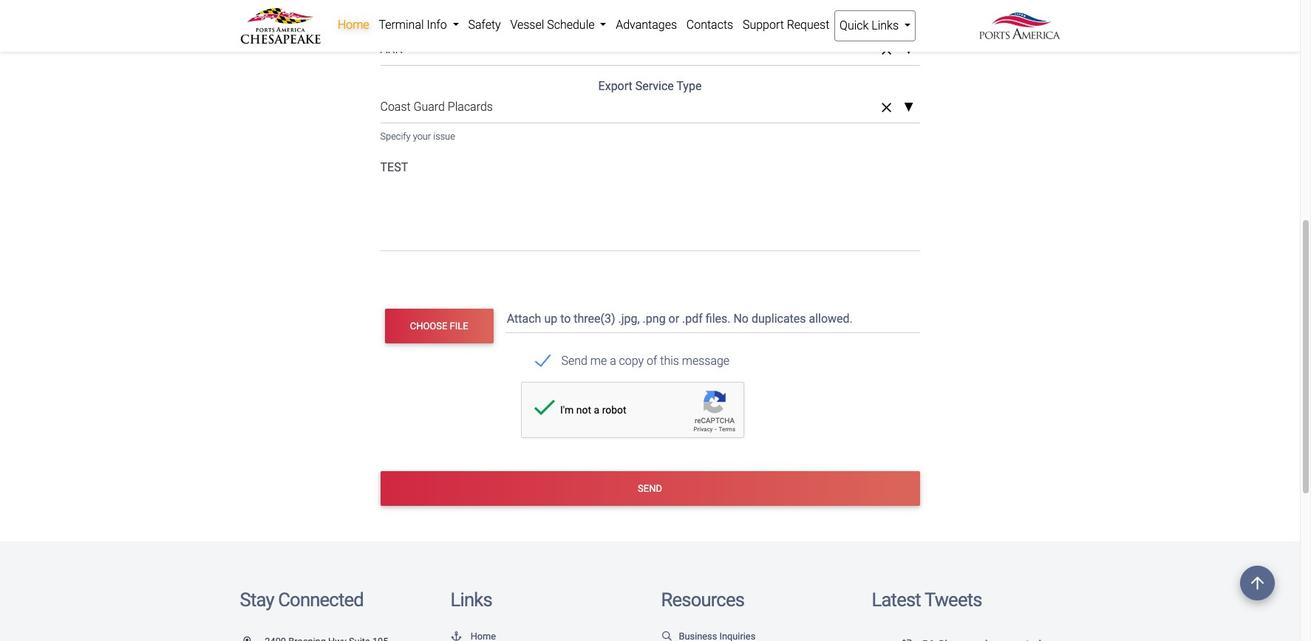 Task type: describe. For each thing, give the bounding box(es) containing it.
send
[[638, 483, 662, 495]]

terminal info
[[379, 18, 450, 32]]

ocean
[[588, 22, 621, 36]]

support request
[[743, 18, 830, 32]]

file
[[450, 321, 468, 332]]

schedule
[[547, 18, 595, 32]]

home
[[338, 18, 369, 32]]

request
[[787, 18, 830, 32]]

quick links
[[840, 18, 902, 33]]

send
[[562, 354, 588, 369]]

terminal info link
[[374, 10, 464, 40]]

vessel
[[511, 18, 544, 32]]

guard
[[414, 100, 445, 114]]

choose
[[410, 321, 448, 332]]

advantages
[[616, 18, 677, 32]]

tweets
[[925, 589, 982, 611]]

connected
[[278, 589, 364, 611]]

0 vertical spatial links
[[872, 18, 899, 33]]

map marker alt image
[[244, 638, 263, 642]]

message
[[682, 354, 730, 369]]

me
[[591, 354, 607, 369]]

quick links link
[[835, 10, 916, 41]]

this
[[661, 354, 679, 369]]

export service type
[[599, 79, 702, 93]]

specify
[[380, 131, 411, 142]]

contacts
[[687, 18, 734, 32]]

info
[[427, 18, 447, 32]]

issue
[[434, 131, 455, 142]]

(optional)
[[662, 22, 713, 36]]

0 horizontal spatial links
[[451, 589, 492, 611]]

stay connected
[[240, 589, 364, 611]]

▼ for arr
[[904, 44, 914, 56]]

export
[[599, 79, 633, 93]]

stay
[[240, 589, 274, 611]]

latest
[[872, 589, 921, 611]]

ocean carrier (optional)
[[588, 22, 713, 36]]

search image
[[661, 633, 673, 642]]

your
[[413, 131, 431, 142]]

copy
[[619, 354, 644, 369]]

send button
[[380, 472, 920, 506]]

a
[[610, 354, 617, 369]]



Task type: locate. For each thing, give the bounding box(es) containing it.
carrier
[[624, 22, 659, 36]]

specify your issue
[[380, 131, 455, 142]]

1 vertical spatial ▼
[[904, 102, 914, 114]]

coast
[[380, 100, 411, 114]]

▼ for coast guard placards
[[904, 102, 914, 114]]

✕ for arr
[[882, 42, 892, 58]]

arr
[[380, 42, 403, 56]]

links
[[872, 18, 899, 33], [451, 589, 492, 611]]

1 horizontal spatial links
[[872, 18, 899, 33]]

coast guard placards
[[380, 100, 493, 114]]

support request link
[[738, 10, 835, 40]]

terminal
[[379, 18, 424, 32]]

1 ▼ from the top
[[904, 44, 914, 56]]

resources
[[661, 589, 745, 611]]

home link
[[333, 10, 374, 40]]

▼
[[904, 44, 914, 56], [904, 102, 914, 114]]

service
[[636, 79, 674, 93]]

vessel schedule link
[[506, 10, 611, 40]]

2 ▼ from the top
[[904, 102, 914, 114]]

quick
[[840, 18, 869, 33]]

type
[[677, 79, 702, 93]]

2 ✕ from the top
[[882, 100, 892, 115]]

latest tweets
[[872, 589, 982, 611]]

✕ for coast guard placards
[[882, 100, 892, 115]]

1 ✕ from the top
[[882, 42, 892, 58]]

safety link
[[464, 10, 506, 40]]

Attach up to three(3) .jpg, .png or .pdf files. No duplicates allowed. text field
[[506, 305, 923, 334]]

None text field
[[380, 0, 920, 2]]

support
[[743, 18, 784, 32]]

1 vertical spatial links
[[451, 589, 492, 611]]

anchor image
[[451, 633, 463, 642]]

send me a copy of this message
[[562, 354, 730, 369]]

choose file
[[410, 321, 468, 332]]

placards
[[448, 100, 493, 114]]

contacts link
[[682, 10, 738, 40]]

links up anchor icon
[[451, 589, 492, 611]]

safety
[[468, 18, 501, 32]]

✕
[[882, 42, 892, 58], [882, 100, 892, 115]]

advantages link
[[611, 10, 682, 40]]

0 vertical spatial ✕
[[882, 42, 892, 58]]

links right quick
[[872, 18, 899, 33]]

vessel schedule
[[511, 18, 598, 32]]

1 vertical spatial ✕
[[882, 100, 892, 115]]

Specify your issue text field
[[380, 142, 920, 252]]

0 vertical spatial ▼
[[904, 44, 914, 56]]

go to top image
[[1241, 566, 1276, 601]]

of
[[647, 354, 658, 369]]



Task type: vqa. For each thing, say whether or not it's contained in the screenshot.
Contacts
yes



